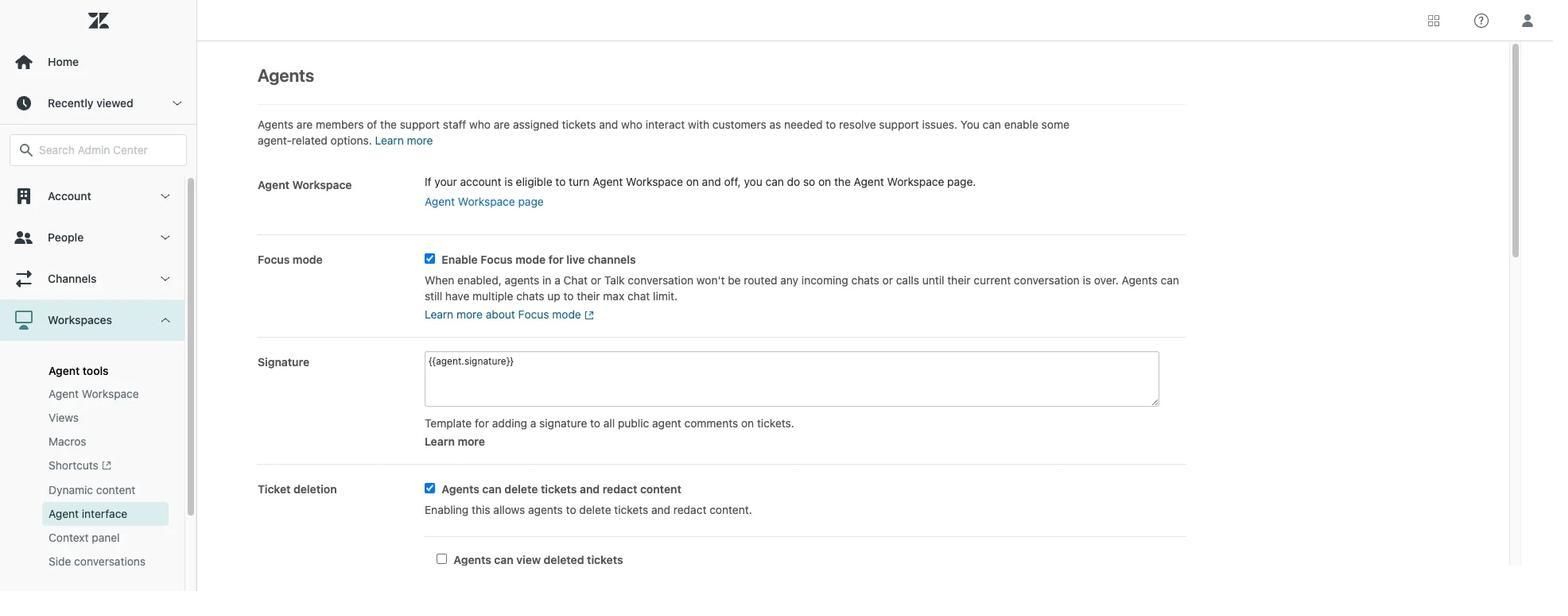 Task type: describe. For each thing, give the bounding box(es) containing it.
recently viewed
[[48, 96, 134, 110]]

context panel link
[[42, 527, 169, 551]]

workspaces group
[[0, 341, 185, 587]]

agent for agent interface
[[49, 508, 79, 521]]

context panel element
[[49, 531, 120, 547]]

macros
[[49, 435, 86, 449]]

agent interface link
[[42, 503, 169, 527]]

agent for agent tools
[[49, 364, 80, 378]]

help image
[[1475, 13, 1490, 27]]

Search Admin Center field
[[39, 143, 177, 158]]

account
[[48, 189, 91, 203]]

account button
[[0, 176, 185, 217]]

channels
[[48, 272, 97, 286]]

home button
[[0, 41, 197, 83]]

views element
[[49, 411, 79, 426]]

agent interface
[[49, 508, 128, 521]]

home
[[48, 55, 79, 68]]

people
[[48, 231, 84, 244]]

macros element
[[49, 434, 86, 450]]

panel
[[92, 532, 120, 545]]

workspace
[[82, 387, 139, 401]]

workspaces button
[[0, 300, 185, 341]]

dynamic content
[[49, 484, 136, 498]]

content
[[96, 484, 136, 498]]

side
[[49, 556, 71, 569]]

context panel
[[49, 532, 120, 545]]

dynamic
[[49, 484, 93, 498]]

tree inside primary element
[[0, 176, 197, 592]]

dynamic content link
[[42, 479, 169, 503]]

tree item inside tree
[[0, 300, 185, 587]]

agent workspace link
[[42, 383, 169, 407]]

side conversations element
[[49, 555, 146, 571]]



Task type: locate. For each thing, give the bounding box(es) containing it.
macros link
[[42, 430, 169, 454]]

conversations
[[74, 556, 146, 569]]

tree
[[0, 176, 197, 592]]

interface
[[82, 508, 128, 521]]

0 vertical spatial agent
[[49, 364, 80, 378]]

agent up views
[[49, 387, 79, 401]]

tools
[[83, 364, 109, 378]]

user menu image
[[1518, 10, 1539, 31]]

tree item containing workspaces
[[0, 300, 185, 587]]

agent left the tools
[[49, 364, 80, 378]]

3 agent from the top
[[49, 508, 79, 521]]

context
[[49, 532, 89, 545]]

shortcuts
[[49, 459, 99, 473]]

zendesk products image
[[1429, 15, 1440, 26]]

side conversations link
[[42, 551, 169, 575]]

agent inside "link"
[[49, 508, 79, 521]]

tree item
[[0, 300, 185, 587]]

side conversations
[[49, 556, 146, 569]]

1 vertical spatial agent
[[49, 387, 79, 401]]

recently
[[48, 96, 94, 110]]

2 vertical spatial agent
[[49, 508, 79, 521]]

1 agent from the top
[[49, 364, 80, 378]]

2 agent from the top
[[49, 387, 79, 401]]

channels button
[[0, 259, 185, 300]]

tree containing account
[[0, 176, 197, 592]]

dynamic content element
[[49, 483, 136, 499]]

agent up context
[[49, 508, 79, 521]]

agent
[[49, 364, 80, 378], [49, 387, 79, 401], [49, 508, 79, 521]]

agent tools element
[[49, 364, 109, 378]]

agent workspace element
[[49, 387, 139, 403]]

views
[[49, 411, 79, 425]]

views link
[[42, 407, 169, 430]]

workspaces
[[48, 314, 112, 327]]

agent workspace
[[49, 387, 139, 401]]

viewed
[[96, 96, 134, 110]]

primary element
[[0, 0, 197, 592]]

none search field inside primary element
[[2, 134, 195, 166]]

people button
[[0, 217, 185, 259]]

shortcuts link
[[42, 454, 169, 479]]

recently viewed button
[[0, 83, 197, 124]]

agent interface element
[[49, 507, 128, 523]]

agent tools
[[49, 364, 109, 378]]

agent for agent workspace
[[49, 387, 79, 401]]

None search field
[[2, 134, 195, 166]]

shortcuts element
[[49, 458, 111, 475]]



Task type: vqa. For each thing, say whether or not it's contained in the screenshot.
from within Themes Start with the Zendesk standard theme, buy a theme from one of our partners, or import your own.
no



